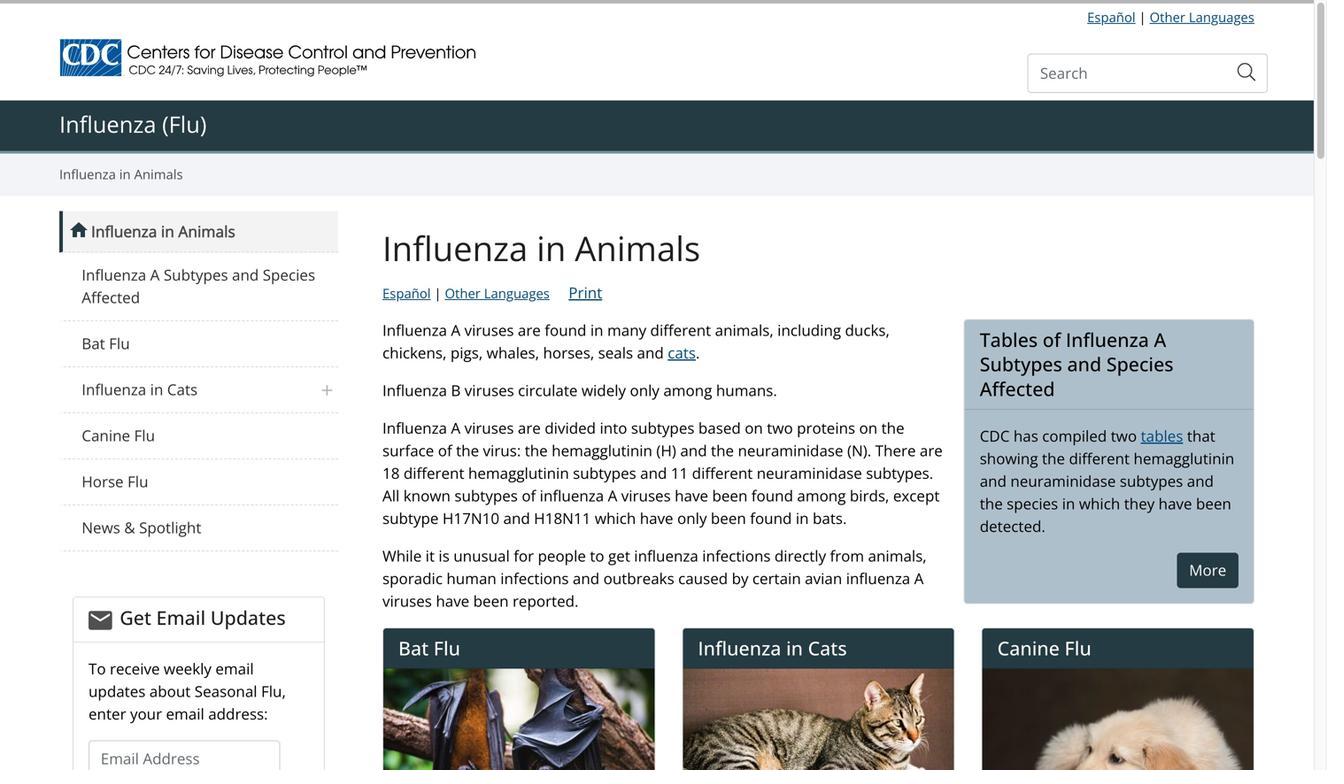 Task type: locate. For each thing, give the bounding box(es) containing it.
0 vertical spatial bat flu link
[[59, 321, 338, 367]]

influenza in animals inside influenza in animals link
[[91, 221, 235, 242]]

bat flu link down influenza a subtypes and species affected
[[59, 321, 338, 367]]

bat flu inside the 'bat flu' link
[[82, 333, 130, 354]]

other for the rightmost other languages link
[[1150, 8, 1186, 26]]

flu
[[109, 333, 130, 354], [134, 426, 155, 446], [128, 472, 148, 492], [434, 635, 461, 661], [1065, 635, 1092, 661]]

news
[[82, 518, 120, 538]]

animals,
[[715, 320, 774, 340], [868, 546, 927, 566]]

1 horizontal spatial canine flu
[[998, 635, 1092, 661]]

1 horizontal spatial canine flu link
[[998, 635, 1092, 661]]

influenza in animals up influenza a subtypes and species affected
[[91, 221, 235, 242]]

two
[[767, 418, 793, 438], [1111, 426, 1137, 446]]

two left tables
[[1111, 426, 1137, 446]]

1 vertical spatial español | other languages
[[383, 284, 550, 302]]

1 vertical spatial email
[[166, 704, 204, 725]]

0 vertical spatial canine flu
[[82, 426, 155, 446]]

in inside 'influenza a viruses are found in many different animals, including ducks, chickens, pigs, whales, horses, seals and'
[[591, 320, 604, 340]]

1 horizontal spatial influenza
[[634, 546, 699, 566]]

chickens,
[[383, 343, 447, 363]]

0 horizontal spatial canine flu link
[[59, 413, 338, 459]]

subtypes
[[631, 418, 695, 438], [573, 463, 636, 483], [1120, 471, 1183, 491], [455, 486, 518, 506]]

been up more
[[1196, 494, 1232, 514]]

other up search text box
[[1150, 8, 1186, 26]]

1 horizontal spatial español
[[1088, 8, 1136, 26]]

subtypes up h17n10
[[455, 486, 518, 506]]

only right widely
[[630, 380, 660, 401]]

0 horizontal spatial email
[[166, 704, 204, 725]]

1 vertical spatial of
[[438, 440, 452, 461]]

are up virus:
[[518, 418, 541, 438]]

only down 11
[[677, 508, 707, 528]]

bat flu
[[82, 333, 130, 354], [399, 635, 461, 661]]

2 vertical spatial of
[[522, 486, 536, 506]]

influenza in animals link down influenza (flu) link
[[59, 165, 183, 185]]

viruses for widely
[[465, 380, 514, 401]]

hemagglutinin down virus:
[[468, 463, 569, 483]]

0 vertical spatial animals,
[[715, 320, 774, 340]]

0 vertical spatial bat flu
[[82, 333, 130, 354]]

subtypes.
[[866, 463, 934, 483]]

0 vertical spatial email
[[216, 659, 254, 679]]

influenza in animals inside banner banner
[[59, 165, 183, 184]]

español
[[1088, 8, 1136, 26], [383, 284, 431, 302]]

in inside influenza a viruses are divided into subtypes based on two proteins on the surface of the virus: the hemagglutinin (h) and the neuraminidase (n). there are 18 different hemagglutinin subtypes and 11 different neuraminidase subtypes. all known subtypes of influenza a viruses have been found among birds, except subtype h17n10 and h18n11 which have only been found in bats.
[[796, 508, 809, 528]]

has
[[1014, 426, 1039, 446]]

0 vertical spatial species
[[263, 265, 315, 285]]

1 vertical spatial affected
[[980, 376, 1055, 402]]

2 vertical spatial found
[[750, 508, 792, 528]]

subtypes inside influenza a subtypes and species affected
[[164, 265, 228, 285]]

hemagglutinin down "that"
[[1134, 448, 1235, 469]]

1 horizontal spatial bat
[[399, 635, 429, 661]]

0 horizontal spatial canine
[[82, 426, 130, 446]]

influenza inside 'influenza a viruses are found in many different animals, including ducks, chickens, pigs, whales, horses, seals and'
[[383, 320, 447, 340]]

other
[[1150, 8, 1186, 26], [445, 284, 481, 302]]

1 vertical spatial bat flu
[[399, 635, 461, 661]]

the down compiled
[[1042, 448, 1065, 469]]

| up chickens, on the left
[[434, 284, 442, 302]]

subtypes
[[164, 265, 228, 285], [980, 351, 1063, 377]]

subtypes up (h)
[[631, 418, 695, 438]]

viruses down sporadic at the left bottom of the page
[[383, 591, 432, 611]]

been up by
[[711, 508, 746, 528]]

print
[[569, 282, 602, 303]]

1 horizontal spatial influenza in cats
[[698, 635, 847, 661]]

español | other languages up search text box
[[1088, 8, 1255, 26]]

have
[[675, 486, 708, 506], [1159, 494, 1192, 514], [640, 508, 674, 528], [436, 591, 470, 611]]

español for the rightmost other languages link
[[1088, 8, 1136, 26]]

which inside influenza a viruses are divided into subtypes based on two proteins on the surface of the virus: the hemagglutinin (h) and the neuraminidase (n). there are 18 different hemagglutinin subtypes and 11 different neuraminidase subtypes. all known subtypes of influenza a viruses have been found among birds, except subtype h17n10 and h18n11 which have only been found in bats.
[[595, 508, 636, 528]]

there
[[876, 440, 916, 461]]

that
[[1187, 426, 1216, 446]]

been
[[712, 486, 748, 506], [1196, 494, 1232, 514], [711, 508, 746, 528], [473, 591, 509, 611]]

birds,
[[850, 486, 889, 506]]

the up detected.
[[980, 494, 1003, 514]]

in inside that showing the different hemagglutinin and neuraminidase subtypes and the species in which they have been detected.
[[1062, 494, 1075, 514]]

languages up magnify image
[[1189, 8, 1255, 26]]

español link for the rightmost other languages link
[[1088, 8, 1136, 26]]

of
[[1043, 327, 1061, 353], [438, 440, 452, 461], [522, 486, 536, 506]]

which left the they on the right bottom
[[1079, 494, 1121, 514]]

0 horizontal spatial on
[[745, 418, 763, 438]]

0 horizontal spatial species
[[263, 265, 315, 285]]

bat inside the 'bat flu' link
[[82, 333, 105, 354]]

email up seasonal
[[216, 659, 254, 679]]

| up search text box
[[1139, 8, 1147, 26]]

español for the bottom other languages link
[[383, 284, 431, 302]]

influenza up h18n11
[[540, 486, 604, 506]]

of right 'tables'
[[1043, 327, 1061, 353]]

showing
[[980, 448, 1038, 469]]

0 horizontal spatial español | other languages
[[383, 284, 550, 302]]

0 horizontal spatial of
[[438, 440, 452, 461]]

detected.
[[980, 516, 1046, 536]]

0 vertical spatial influenza in cats
[[82, 380, 198, 400]]

0 horizontal spatial subtypes
[[164, 265, 228, 285]]

0 vertical spatial found
[[545, 320, 587, 340]]

the right virus:
[[525, 440, 548, 461]]

bat flu link down sporadic at the left bottom of the page
[[399, 635, 461, 661]]

0 horizontal spatial other languages link
[[445, 284, 550, 302]]

viruses inside 'influenza a viruses are found in many different animals, including ducks, chickens, pigs, whales, horses, seals and'
[[465, 320, 514, 340]]

two inside influenza a viruses are divided into subtypes based on two proteins on the surface of the virus: the hemagglutinin (h) and the neuraminidase (n). there are 18 different hemagglutinin subtypes and 11 different neuraminidase subtypes. all known subtypes of influenza a viruses have been found among birds, except subtype h17n10 and h18n11 which have only been found in bats.
[[767, 418, 793, 438]]

0 vertical spatial español
[[1088, 8, 1136, 26]]

0 horizontal spatial influenza in cats
[[82, 380, 198, 400]]

influenza in cats for the leftmost influenza in cats 'link'
[[82, 380, 198, 400]]

1 vertical spatial other
[[445, 284, 481, 302]]

1 horizontal spatial bat flu
[[399, 635, 461, 661]]

1 vertical spatial infections
[[501, 568, 569, 589]]

1 horizontal spatial español | other languages
[[1088, 8, 1255, 26]]

1 horizontal spatial influenza in cats link
[[698, 635, 847, 661]]

0 horizontal spatial languages
[[484, 284, 550, 302]]

0 horizontal spatial among
[[664, 380, 712, 401]]

1 horizontal spatial cats
[[808, 635, 847, 661]]

0 vertical spatial |
[[1139, 8, 1147, 26]]

cdc
[[980, 426, 1010, 446]]

weekly
[[164, 659, 212, 679]]

0 vertical spatial are
[[518, 320, 541, 340]]

español | other languages for the bottom other languages link
[[383, 284, 550, 302]]

influenza in animals down influenza (flu) link
[[59, 165, 183, 184]]

horse flu link
[[59, 459, 338, 505]]

animals
[[134, 165, 183, 184], [178, 221, 235, 242], [575, 225, 701, 271]]

1 horizontal spatial infections
[[702, 546, 771, 566]]

español link
[[1088, 8, 1136, 26], [383, 284, 431, 302]]

0 vertical spatial affected
[[82, 287, 140, 308]]

divided
[[545, 418, 596, 438]]

canine flu link
[[59, 413, 338, 459], [998, 635, 1092, 661]]

only inside influenza a viruses are divided into subtypes based on two proteins on the surface of the virus: the hemagglutinin (h) and the neuraminidase (n). there are 18 different hemagglutinin subtypes and 11 different neuraminidase subtypes. all known subtypes of influenza a viruses have been found among birds, except subtype h17n10 and h18n11 which have only been found in bats.
[[677, 508, 707, 528]]

other up the pigs,
[[445, 284, 481, 302]]

2 horizontal spatial influenza
[[846, 568, 911, 589]]

viruses right b
[[465, 380, 514, 401]]

1 horizontal spatial which
[[1079, 494, 1121, 514]]

different down the cdc has compiled two tables
[[1069, 448, 1130, 469]]

español up chickens, on the left
[[383, 284, 431, 302]]

1 horizontal spatial other
[[1150, 8, 1186, 26]]

found
[[545, 320, 587, 340], [752, 486, 793, 506], [750, 508, 792, 528]]

influenza in animals link up influenza a subtypes and species affected
[[91, 220, 331, 243]]

animals, up humans.
[[715, 320, 774, 340]]

1 vertical spatial other languages link
[[445, 284, 550, 302]]

animals up influenza a subtypes and species affected
[[178, 221, 235, 242]]

which
[[1079, 494, 1121, 514], [595, 508, 636, 528]]

0 horizontal spatial cats
[[167, 380, 198, 400]]

species inside influenza a subtypes and species affected
[[263, 265, 315, 285]]

0 vertical spatial subtypes
[[164, 265, 228, 285]]

are inside 'influenza a viruses are found in many different animals, including ducks, chickens, pigs, whales, horses, seals and'
[[518, 320, 541, 340]]

different up known
[[404, 463, 464, 483]]

of up h18n11
[[522, 486, 536, 506]]

on up (n).
[[859, 418, 878, 438]]

among up bats. on the bottom right
[[797, 486, 846, 506]]

on
[[745, 418, 763, 438], [859, 418, 878, 438]]

1 vertical spatial español
[[383, 284, 431, 302]]

influenza inside influenza a viruses are divided into subtypes based on two proteins on the surface of the virus: the hemagglutinin (h) and the neuraminidase (n). there are 18 different hemagglutinin subtypes and 11 different neuraminidase subtypes. all known subtypes of influenza a viruses have been found among birds, except subtype h17n10 and h18n11 which have only been found in bats.
[[383, 418, 447, 438]]

the down based
[[711, 440, 734, 461]]

subtypes inside the tables of influenza a subtypes and species affected
[[980, 351, 1063, 377]]

cats inside influenza in cats 'link'
[[167, 380, 198, 400]]

tables of influenza a subtypes and species affected
[[980, 327, 1174, 402]]

influenza in cats link
[[59, 367, 338, 413], [698, 635, 847, 661]]

1 horizontal spatial of
[[522, 486, 536, 506]]

español | other languages up the pigs,
[[383, 284, 550, 302]]

influenza in animals link inside banner banner
[[59, 165, 183, 185]]

subtypes down into
[[573, 463, 636, 483]]

1 vertical spatial canine
[[998, 635, 1060, 661]]

1 horizontal spatial other languages link
[[1150, 8, 1255, 26]]

0 horizontal spatial español
[[383, 284, 431, 302]]

other languages link up whales,
[[445, 284, 550, 302]]

viruses inside 'while it is unusual for people to get influenza infections directly from animals, sporadic human infections and outbreaks caused by certain avian influenza a viruses have been reported.'
[[383, 591, 432, 611]]

1 vertical spatial found
[[752, 486, 793, 506]]

0 vertical spatial influenza in cats link
[[59, 367, 338, 413]]

are
[[518, 320, 541, 340], [518, 418, 541, 438], [920, 440, 943, 461]]

1 horizontal spatial animals,
[[868, 546, 927, 566]]

different up cats link
[[650, 320, 711, 340]]

compiled
[[1043, 426, 1107, 446]]

1 horizontal spatial languages
[[1189, 8, 1255, 26]]

0 vertical spatial only
[[630, 380, 660, 401]]

two left 'proteins'
[[767, 418, 793, 438]]

updates
[[211, 605, 286, 631]]

the left virus:
[[456, 440, 479, 461]]

other languages link
[[1150, 8, 1255, 26], [445, 284, 550, 302]]

0 horizontal spatial affected
[[82, 287, 140, 308]]

flu,
[[261, 682, 286, 702]]

seals
[[598, 343, 633, 363]]

0 horizontal spatial influenza
[[540, 486, 604, 506]]

1 vertical spatial only
[[677, 508, 707, 528]]

animals for influenza in animals link in the banner banner
[[134, 165, 183, 184]]

Search text field
[[1027, 54, 1227, 93]]

affected up 'has'
[[980, 376, 1055, 402]]

only
[[630, 380, 660, 401], [677, 508, 707, 528]]

other languages link up magnify image
[[1150, 8, 1255, 26]]

canine flu
[[82, 426, 155, 446], [998, 635, 1092, 661]]

hemagglutinin
[[552, 440, 653, 461], [1134, 448, 1235, 469], [468, 463, 569, 483]]

on right based
[[745, 418, 763, 438]]

magnify image
[[1238, 62, 1256, 83]]

1 vertical spatial subtypes
[[980, 351, 1063, 377]]

viruses up the pigs,
[[465, 320, 514, 340]]

affected down the home image
[[82, 287, 140, 308]]

1 vertical spatial español link
[[383, 284, 431, 302]]

0 vertical spatial of
[[1043, 327, 1061, 353]]

subtype
[[383, 508, 439, 528]]

1 horizontal spatial among
[[797, 486, 846, 506]]

animals, right from
[[868, 546, 927, 566]]

influenza in cats
[[82, 380, 198, 400], [698, 635, 847, 661]]

email
[[216, 659, 254, 679], [166, 704, 204, 725]]

1 vertical spatial influenza
[[634, 546, 699, 566]]

subtypes up the they on the right bottom
[[1120, 471, 1183, 491]]

of right surface
[[438, 440, 452, 461]]

español up search text box
[[1088, 8, 1136, 26]]

1 vertical spatial cats
[[808, 635, 847, 661]]

except
[[893, 486, 940, 506]]

updates
[[89, 682, 146, 702]]

a inside 'while it is unusual for people to get influenza infections directly from animals, sporadic human infections and outbreaks caused by certain avian influenza a viruses have been reported.'
[[914, 568, 924, 589]]

bat flu link
[[59, 321, 338, 367], [399, 635, 461, 661]]

0 vertical spatial other languages link
[[1150, 8, 1255, 26]]

influenza in cats inside influenza in cats 'link'
[[82, 380, 198, 400]]

news & spotlight
[[82, 518, 201, 538]]

2 horizontal spatial of
[[1043, 327, 1061, 353]]

are up whales,
[[518, 320, 541, 340]]

h17n10
[[443, 508, 500, 528]]

while
[[383, 546, 422, 566]]

1 horizontal spatial only
[[677, 508, 707, 528]]

0 horizontal spatial infections
[[501, 568, 569, 589]]

animals inside banner banner
[[134, 165, 183, 184]]

get
[[608, 546, 630, 566]]

2 vertical spatial influenza
[[846, 568, 911, 589]]

1 horizontal spatial español link
[[1088, 8, 1136, 26]]

animals down influenza (flu)
[[134, 165, 183, 184]]

español link up search text box
[[1088, 8, 1136, 26]]

different
[[650, 320, 711, 340], [1069, 448, 1130, 469], [404, 463, 464, 483], [692, 463, 753, 483]]

spotlight
[[139, 518, 201, 538]]

viruses up virus:
[[465, 418, 514, 438]]

0 horizontal spatial español link
[[383, 284, 431, 302]]

influenza up outbreaks on the bottom of page
[[634, 546, 699, 566]]

bat
[[82, 333, 105, 354], [399, 635, 429, 661]]

1 vertical spatial are
[[518, 418, 541, 438]]

infections down for
[[501, 568, 569, 589]]

0 horizontal spatial bat flu
[[82, 333, 130, 354]]

1 horizontal spatial two
[[1111, 426, 1137, 446]]

.
[[696, 343, 700, 363]]

languages up whales,
[[484, 284, 550, 302]]

email down about
[[166, 704, 204, 725]]

1 horizontal spatial on
[[859, 418, 878, 438]]

are right there
[[920, 440, 943, 461]]

1 vertical spatial |
[[434, 284, 442, 302]]

1 vertical spatial bat
[[399, 635, 429, 661]]

0 horizontal spatial which
[[595, 508, 636, 528]]

0 vertical spatial among
[[664, 380, 712, 401]]

1 vertical spatial canine flu link
[[998, 635, 1092, 661]]

bat for the 'bat flu' link to the bottom
[[399, 635, 429, 661]]

infections up by
[[702, 546, 771, 566]]

widely
[[582, 380, 626, 401]]

among inside influenza a viruses are divided into subtypes based on two proteins on the surface of the virus: the hemagglutinin (h) and the neuraminidase (n). there are 18 different hemagglutinin subtypes and 11 different neuraminidase subtypes. all known subtypes of influenza a viruses have been found among birds, except subtype h17n10 and h18n11 which have only been found in bats.
[[797, 486, 846, 506]]

0 vertical spatial bat
[[82, 333, 105, 354]]

1 horizontal spatial species
[[1107, 351, 1174, 377]]

español link up chickens, on the left
[[383, 284, 431, 302]]

0 horizontal spatial two
[[767, 418, 793, 438]]

Email Address email field
[[89, 741, 280, 770]]

1 vertical spatial animals,
[[868, 546, 927, 566]]

among down "cats ."
[[664, 380, 712, 401]]

influenza down from
[[846, 568, 911, 589]]

cats
[[668, 343, 696, 363]]

0 vertical spatial other
[[1150, 8, 1186, 26]]

among
[[664, 380, 712, 401], [797, 486, 846, 506]]

1 horizontal spatial subtypes
[[980, 351, 1063, 377]]

1 vertical spatial species
[[1107, 351, 1174, 377]]

influenza inside the tables of influenza a subtypes and species affected
[[1066, 327, 1149, 353]]

which up "get"
[[595, 508, 636, 528]]

a inside the tables of influenza a subtypes and species affected
[[1154, 327, 1167, 353]]

been down the human
[[473, 591, 509, 611]]

español | other languages
[[1088, 8, 1255, 26], [383, 284, 550, 302]]

and
[[232, 265, 259, 285], [637, 343, 664, 363], [1068, 351, 1102, 377], [680, 440, 707, 461], [640, 463, 667, 483], [980, 471, 1007, 491], [1187, 471, 1214, 491], [503, 508, 530, 528], [573, 568, 600, 589]]

influenza (flu)
[[59, 109, 207, 140]]

and inside 'while it is unusual for people to get influenza infections directly from animals, sporadic human infections and outbreaks caused by certain avian influenza a viruses have been reported.'
[[573, 568, 600, 589]]

0 vertical spatial español | other languages
[[1088, 8, 1255, 26]]

based
[[699, 418, 741, 438]]

0 horizontal spatial other
[[445, 284, 481, 302]]



Task type: vqa. For each thing, say whether or not it's contained in the screenshot.
search text box
yes



Task type: describe. For each thing, give the bounding box(es) containing it.
all
[[383, 486, 400, 506]]

surface
[[383, 440, 434, 461]]

seasonal
[[195, 682, 257, 702]]

centers for disease control and prevention. cdc twenty four seven. saving lives, protecting people image
[[59, 38, 476, 76]]

influenza in cats image
[[683, 669, 954, 770]]

viruses down (h)
[[621, 486, 671, 506]]

reported.
[[513, 591, 579, 611]]

outbreaks
[[604, 568, 675, 589]]

found inside 'influenza a viruses are found in many different animals, including ducks, chickens, pigs, whales, horses, seals and'
[[545, 320, 587, 340]]

influenza (flu) link
[[59, 109, 207, 140]]

humans.
[[716, 380, 777, 401]]

viruses for divided
[[465, 418, 514, 438]]

bats.
[[813, 508, 847, 528]]

from
[[830, 546, 864, 566]]

into
[[600, 418, 627, 438]]

news & spotlight link
[[59, 505, 338, 552]]

cdc has compiled two tables
[[980, 426, 1184, 446]]

to
[[89, 659, 106, 679]]

h18n11
[[534, 508, 591, 528]]

to receive weekly email updates about seasonal flu, enter your email address:
[[89, 659, 286, 725]]

to
[[590, 546, 605, 566]]

animals up print on the left
[[575, 225, 701, 271]]

influenza in dogs image
[[983, 669, 1254, 770]]

have inside 'while it is unusual for people to get influenza infections directly from animals, sporadic human infections and outbreaks caused by certain avian influenza a viruses have been reported.'
[[436, 591, 470, 611]]

are for found
[[518, 320, 541, 340]]

b
[[451, 380, 461, 401]]

hemagglutinin inside that showing the different hemagglutinin and neuraminidase subtypes and the species in which they have been detected.
[[1134, 448, 1235, 469]]

different inside that showing the different hemagglutinin and neuraminidase subtypes and the species in which they have been detected.
[[1069, 448, 1130, 469]]

influenza in animals for influenza in animals link in the banner banner
[[59, 165, 183, 184]]

cats for the bottommost influenza in cats 'link'
[[808, 635, 847, 661]]

it
[[426, 546, 435, 566]]

known
[[404, 486, 451, 506]]

tables link
[[1141, 426, 1184, 446]]

people
[[538, 546, 586, 566]]

more link
[[1177, 553, 1239, 589]]

directly
[[775, 546, 826, 566]]

whales,
[[487, 343, 539, 363]]

animals, inside 'influenza a viruses are found in many different animals, including ducks, chickens, pigs, whales, horses, seals and'
[[715, 320, 774, 340]]

(h)
[[657, 440, 677, 461]]

1 vertical spatial languages
[[484, 284, 550, 302]]

many
[[607, 320, 647, 340]]

| for español link for the bottom other languages link
[[434, 284, 442, 302]]

and inside 'influenza a viruses are found in many different animals, including ducks, chickens, pigs, whales, horses, seals and'
[[637, 343, 664, 363]]

español link for the bottom other languages link
[[383, 284, 431, 302]]

avian
[[805, 568, 842, 589]]

influenza in animals for bottom influenza in animals link
[[91, 221, 235, 242]]

neuraminidase inside that showing the different hemagglutinin and neuraminidase subtypes and the species in which they have been detected.
[[1011, 471, 1116, 491]]

virus:
[[483, 440, 521, 461]]

and inside the tables of influenza a subtypes and species affected
[[1068, 351, 1102, 377]]

0 horizontal spatial only
[[630, 380, 660, 401]]

address:
[[208, 704, 268, 725]]

hemagglutinin down into
[[552, 440, 653, 461]]

including
[[778, 320, 841, 340]]

while it is unusual for people to get influenza infections directly from animals, sporadic human infections and outbreaks caused by certain avian influenza a viruses have been reported.
[[383, 546, 927, 611]]

and inside influenza a subtypes and species affected
[[232, 265, 259, 285]]

plus image
[[316, 377, 338, 404]]

affected inside the tables of influenza a subtypes and species affected
[[980, 376, 1055, 402]]

is
[[439, 546, 450, 566]]

animals, inside 'while it is unusual for people to get influenza infections directly from animals, sporadic human infections and outbreaks caused by certain avian influenza a viruses have been reported.'
[[868, 546, 927, 566]]

caused
[[678, 568, 728, 589]]

print link
[[569, 281, 602, 304]]

1 vertical spatial influenza in cats link
[[698, 635, 847, 661]]

influenza a viruses are found in many different animals, including ducks, chickens, pigs, whales, horses, seals and
[[383, 320, 890, 363]]

2 vertical spatial are
[[920, 440, 943, 461]]

1 vertical spatial influenza in animals link
[[91, 220, 331, 243]]

1 horizontal spatial email
[[216, 659, 254, 679]]

influenza a subtypes and species affected
[[82, 265, 315, 308]]

influenza a viruses are divided into subtypes based on two proteins on the surface of the virus: the hemagglutinin (h) and the neuraminidase (n). there are 18 different hemagglutinin subtypes and 11 different neuraminidase subtypes. all known subtypes of influenza a viruses have been found among birds, except subtype h17n10 and h18n11 which have only been found in bats.
[[383, 418, 943, 528]]

species
[[1007, 494, 1059, 514]]

influenza in bats image
[[383, 669, 655, 770]]

circulate
[[518, 380, 578, 401]]

| for español link corresponding to the rightmost other languages link
[[1139, 8, 1147, 26]]

1 horizontal spatial canine
[[998, 635, 1060, 661]]

get
[[120, 605, 151, 631]]

influenza inside 'link'
[[82, 380, 146, 400]]

human
[[447, 568, 497, 589]]

receive
[[110, 659, 160, 679]]

they
[[1124, 494, 1155, 514]]

by
[[732, 568, 749, 589]]

0 vertical spatial canine flu link
[[59, 413, 338, 459]]

certain
[[753, 568, 801, 589]]

horse flu
[[82, 472, 148, 492]]

(n).
[[847, 440, 872, 461]]

1 on from the left
[[745, 418, 763, 438]]

influenza inside influenza a viruses are divided into subtypes based on two proteins on the surface of the virus: the hemagglutinin (h) and the neuraminidase (n). there are 18 different hemagglutinin subtypes and 11 different neuraminidase subtypes. all known subtypes of influenza a viruses have been found among birds, except subtype h17n10 and h18n11 which have only been found in bats.
[[540, 486, 604, 506]]

have inside that showing the different hemagglutinin and neuraminidase subtypes and the species in which they have been detected.
[[1159, 494, 1192, 514]]

subtypes inside that showing the different hemagglutinin and neuraminidase subtypes and the species in which they have been detected.
[[1120, 471, 1183, 491]]

&
[[124, 518, 135, 538]]

bat flu for the 'bat flu' link to the bottom
[[399, 635, 461, 661]]

proteins
[[797, 418, 856, 438]]

for
[[514, 546, 534, 566]]

0 horizontal spatial bat flu link
[[59, 321, 338, 367]]

(flu)
[[162, 109, 207, 140]]

different right 11
[[692, 463, 753, 483]]

your
[[130, 704, 162, 725]]

cats .
[[668, 343, 700, 363]]

influenza b viruses circulate widely only among humans.
[[383, 380, 777, 401]]

influenza in cats for the bottommost influenza in cats 'link'
[[698, 635, 847, 661]]

which inside that showing the different hemagglutinin and neuraminidase subtypes and the species in which they have been detected.
[[1079, 494, 1121, 514]]

other for the bottom other languages link
[[445, 284, 481, 302]]

1 vertical spatial canine flu
[[998, 635, 1092, 661]]

cats for the leftmost influenza in cats 'link'
[[167, 380, 198, 400]]

cats link
[[668, 343, 696, 363]]

email
[[156, 605, 206, 631]]

species inside the tables of influenza a subtypes and species affected
[[1107, 351, 1174, 377]]

are for divided
[[518, 418, 541, 438]]

1 vertical spatial bat flu link
[[399, 635, 461, 661]]

0 vertical spatial languages
[[1189, 8, 1255, 26]]

tables
[[980, 327, 1038, 353]]

0 vertical spatial infections
[[702, 546, 771, 566]]

influenza a subtypes and species affected link
[[59, 253, 338, 321]]

of inside the tables of influenza a subtypes and species affected
[[1043, 327, 1061, 353]]

different inside 'influenza a viruses are found in many different animals, including ducks, chickens, pigs, whales, horses, seals and'
[[650, 320, 711, 340]]

bat flu for the left the 'bat flu' link
[[82, 333, 130, 354]]

horses,
[[543, 343, 594, 363]]

enter
[[89, 704, 126, 725]]

español | other languages for the rightmost other languages link
[[1088, 8, 1255, 26]]

influenza in animals up print on the left
[[383, 225, 701, 271]]

a inside 'influenza a viruses are found in many different animals, including ducks, chickens, pigs, whales, horses, seals and'
[[451, 320, 461, 340]]

a inside influenza a subtypes and species affected
[[150, 265, 160, 285]]

unusual
[[454, 546, 510, 566]]

viruses for found
[[465, 320, 514, 340]]

get email updates
[[120, 605, 286, 631]]

pigs,
[[451, 343, 483, 363]]

18
[[383, 463, 400, 483]]

banner banner
[[0, 31, 1314, 196]]

about
[[149, 682, 191, 702]]

been inside that showing the different hemagglutinin and neuraminidase subtypes and the species in which they have been detected.
[[1196, 494, 1232, 514]]

0 horizontal spatial influenza in cats link
[[59, 367, 338, 413]]

in inside banner banner
[[119, 165, 131, 184]]

home image
[[70, 220, 88, 244]]

2 on from the left
[[859, 418, 878, 438]]

influenza inside influenza a subtypes and species affected
[[82, 265, 146, 285]]

0 horizontal spatial canine flu
[[82, 426, 155, 446]]

the up there
[[882, 418, 905, 438]]

more
[[1190, 560, 1227, 581]]

bat for the left the 'bat flu' link
[[82, 333, 105, 354]]

animals for bottom influenza in animals link
[[178, 221, 235, 242]]

been inside 'while it is unusual for people to get influenza infections directly from animals, sporadic human infections and outbreaks caused by certain avian influenza a viruses have been reported.'
[[473, 591, 509, 611]]

tables
[[1141, 426, 1184, 446]]

ducks,
[[845, 320, 890, 340]]

affected inside influenza a subtypes and species affected
[[82, 287, 140, 308]]

that showing the different hemagglutinin and neuraminidase subtypes and the species in which they have been detected.
[[980, 426, 1235, 536]]

11
[[671, 463, 688, 483]]

been down based
[[712, 486, 748, 506]]



